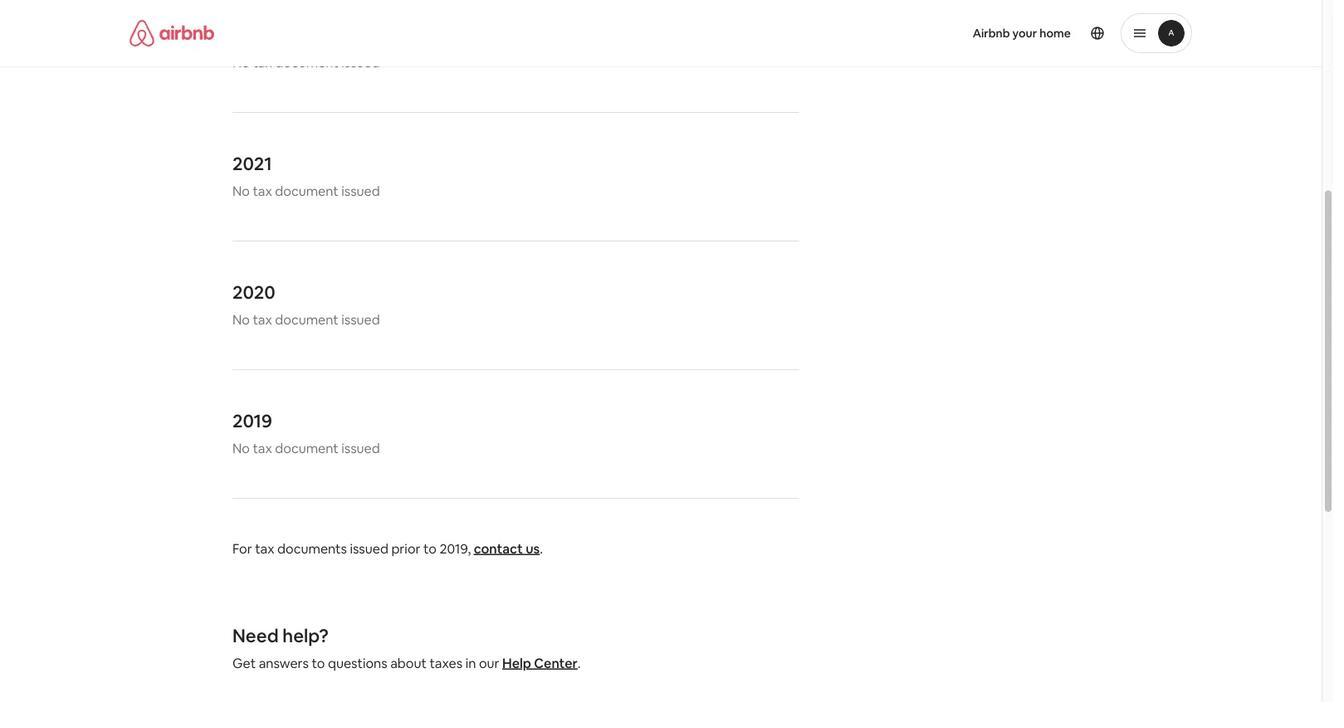 Task type: describe. For each thing, give the bounding box(es) containing it.
airbnb
[[973, 26, 1010, 41]]

,
[[468, 540, 471, 557]]

prior
[[392, 540, 421, 557]]

need
[[233, 624, 279, 648]]

document for 2020
[[275, 311, 339, 328]]

help
[[502, 655, 531, 672]]

0 vertical spatial .
[[540, 540, 543, 557]]

1 no tax document issued from the top
[[233, 54, 380, 71]]

1 horizontal spatial to
[[424, 540, 437, 557]]

center
[[534, 655, 578, 672]]

help center link
[[502, 655, 578, 672]]

issued for 2020
[[342, 311, 380, 328]]

airbnb your home link
[[963, 16, 1081, 51]]

for
[[233, 540, 252, 557]]

our
[[479, 655, 500, 672]]

2021
[[233, 152, 272, 175]]

no tax document issued for 2021
[[233, 182, 380, 199]]

documents
[[277, 540, 347, 557]]

get
[[233, 655, 256, 672]]

help?
[[283, 624, 329, 648]]

us
[[526, 540, 540, 557]]

taxes
[[430, 655, 463, 672]]

profile element
[[681, 0, 1193, 66]]

1 document from the top
[[275, 54, 339, 71]]

1 vertical spatial 2019
[[440, 540, 468, 557]]

need help? get answers to questions about taxes in our help center .
[[233, 624, 581, 672]]

no for 2020
[[233, 311, 250, 328]]

2020
[[233, 280, 275, 304]]

no tax document issued for 2019
[[233, 440, 380, 457]]



Task type: locate. For each thing, give the bounding box(es) containing it.
1 no from the top
[[233, 54, 250, 71]]

3 no tax document issued from the top
[[233, 311, 380, 328]]

answers
[[259, 655, 309, 672]]

4 no from the top
[[233, 440, 250, 457]]

for tax documents issued prior to 2019 , contact us .
[[233, 540, 543, 557]]

1 horizontal spatial 2019
[[440, 540, 468, 557]]

about
[[390, 655, 427, 672]]

questions
[[328, 655, 388, 672]]

2 no tax document issued from the top
[[233, 182, 380, 199]]

home
[[1040, 26, 1071, 41]]

0 horizontal spatial .
[[540, 540, 543, 557]]

tax for 2021
[[253, 182, 272, 199]]

3 no from the top
[[233, 311, 250, 328]]

tax for 2019
[[253, 440, 272, 457]]

contact us link
[[474, 540, 540, 557]]

1 horizontal spatial .
[[578, 655, 581, 672]]

4 no tax document issued from the top
[[233, 440, 380, 457]]

tax
[[253, 54, 272, 71], [253, 182, 272, 199], [253, 311, 272, 328], [253, 440, 272, 457], [255, 540, 275, 557]]

. right contact
[[540, 540, 543, 557]]

1 vertical spatial to
[[312, 655, 325, 672]]

document for 2019
[[275, 440, 339, 457]]

. inside need help? get answers to questions about taxes in our help center .
[[578, 655, 581, 672]]

document for 2021
[[275, 182, 339, 199]]

0 horizontal spatial to
[[312, 655, 325, 672]]

contact
[[474, 540, 523, 557]]

4 document from the top
[[275, 440, 339, 457]]

1 vertical spatial .
[[578, 655, 581, 672]]

no for 2021
[[233, 182, 250, 199]]

0 horizontal spatial 2019
[[233, 409, 272, 433]]

. right help
[[578, 655, 581, 672]]

your
[[1013, 26, 1038, 41]]

0 vertical spatial 2019
[[233, 409, 272, 433]]

issued for 2021
[[342, 182, 380, 199]]

3 document from the top
[[275, 311, 339, 328]]

tax for 2020
[[253, 311, 272, 328]]

in
[[466, 655, 476, 672]]

document
[[275, 54, 339, 71], [275, 182, 339, 199], [275, 311, 339, 328], [275, 440, 339, 457]]

no tax document issued for 2020
[[233, 311, 380, 328]]

2 no from the top
[[233, 182, 250, 199]]

to
[[424, 540, 437, 557], [312, 655, 325, 672]]

2 document from the top
[[275, 182, 339, 199]]

no
[[233, 54, 250, 71], [233, 182, 250, 199], [233, 311, 250, 328], [233, 440, 250, 457]]

airbnb your home
[[973, 26, 1071, 41]]

2019
[[233, 409, 272, 433], [440, 540, 468, 557]]

to inside need help? get answers to questions about taxes in our help center .
[[312, 655, 325, 672]]

to down help?
[[312, 655, 325, 672]]

no tax document issued
[[233, 54, 380, 71], [233, 182, 380, 199], [233, 311, 380, 328], [233, 440, 380, 457]]

no for 2019
[[233, 440, 250, 457]]

.
[[540, 540, 543, 557], [578, 655, 581, 672]]

to right prior
[[424, 540, 437, 557]]

issued
[[342, 54, 380, 71], [342, 182, 380, 199], [342, 311, 380, 328], [342, 440, 380, 457], [350, 540, 389, 557]]

0 vertical spatial to
[[424, 540, 437, 557]]

issued for 2019
[[342, 440, 380, 457]]



Task type: vqa. For each thing, say whether or not it's contained in the screenshot.
second document from the bottom of the page
yes



